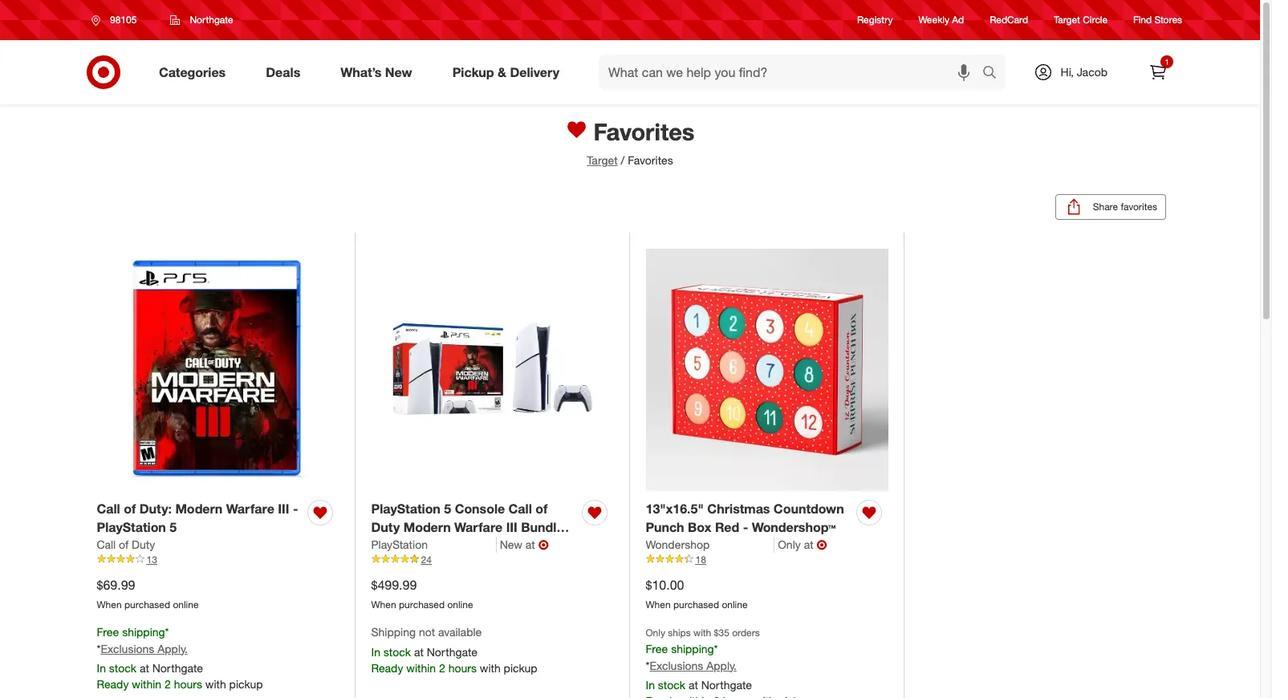 Task type: describe. For each thing, give the bounding box(es) containing it.
18
[[696, 554, 706, 566]]

ships
[[668, 627, 691, 639]]

target for target circle
[[1054, 14, 1081, 26]]

punch
[[646, 520, 685, 536]]

$69.99 when purchased online
[[97, 577, 199, 611]]

registry
[[858, 14, 893, 26]]

/
[[621, 154, 625, 167]]

1 link
[[1141, 55, 1176, 90]]

iii inside playstation 5 console call of duty modern warfare iii bundle (slim)
[[506, 520, 518, 536]]

pickup inside free shipping * * exclusions apply. in stock at  northgate ready within 2 hours with pickup
[[229, 677, 263, 691]]

pickup & delivery
[[453, 64, 560, 80]]

search button
[[975, 55, 1014, 93]]

2 vertical spatial in
[[646, 678, 655, 692]]

playstation inside call of duty: modern warfare iii - playstation 5
[[97, 520, 166, 536]]

purchased for $69.99
[[124, 599, 170, 611]]

What can we help you find? suggestions appear below search field
[[599, 55, 986, 90]]

at inside only at ¬
[[804, 538, 814, 552]]

call for call of duty: modern warfare iii - playstation 5
[[97, 501, 120, 517]]

playstation for playstation link
[[371, 538, 428, 552]]

delivery
[[510, 64, 560, 80]]

circle
[[1083, 14, 1108, 26]]

warfare inside playstation 5 console call of duty modern warfare iii bundle (slim)
[[455, 520, 503, 536]]

- for red
[[743, 520, 749, 536]]

0 vertical spatial with
[[694, 627, 712, 639]]

of inside playstation 5 console call of duty modern warfare iii bundle (slim)
[[536, 501, 548, 517]]

call of duty: modern warfare iii - playstation 5
[[97, 501, 298, 536]]

13"x16.5" christmas countdown punch box red - wondershop™ link
[[646, 500, 851, 537]]

northgate inside "dropdown button"
[[190, 14, 233, 26]]

in inside shipping not available in stock at  northgate ready within 2 hours with pickup
[[371, 645, 381, 659]]

0 vertical spatial favorites
[[587, 117, 695, 146]]

- for iii
[[293, 501, 298, 517]]

* down $69.99 when purchased online
[[165, 625, 169, 639]]

exclusions for free shipping * * exclusions apply.
[[650, 659, 704, 673]]

stock inside shipping not available in stock at  northgate ready within 2 hours with pickup
[[384, 645, 411, 659]]

wondershop link
[[646, 537, 775, 553]]

weekly ad link
[[919, 13, 964, 27]]

purchased for $10.00
[[674, 599, 719, 611]]

duty inside playstation 5 console call of duty modern warfare iii bundle (slim)
[[371, 520, 400, 536]]

1
[[1165, 57, 1170, 67]]

call inside playstation 5 console call of duty modern warfare iii bundle (slim)
[[509, 501, 532, 517]]

northgate button
[[160, 6, 244, 35]]

share favorites button
[[1056, 194, 1167, 220]]

when for $10.00
[[646, 599, 671, 611]]

countdown
[[774, 501, 844, 517]]

¬ for playstation 5 console call of duty modern warfare iii bundle (slim)
[[539, 537, 549, 553]]

registry link
[[858, 13, 893, 27]]

1 vertical spatial exclusions apply. link
[[650, 659, 737, 673]]

at inside free shipping * * exclusions apply. in stock at  northgate ready within 2 hours with pickup
[[140, 661, 149, 675]]

* down $35
[[714, 642, 718, 656]]

target for target / favorites
[[587, 154, 618, 167]]

shipping for free shipping * * exclusions apply. in stock at  northgate ready within 2 hours with pickup
[[122, 625, 165, 639]]

bundle
[[521, 520, 564, 536]]

console
[[455, 501, 505, 517]]

only at ¬
[[778, 537, 827, 553]]

13"x16.5"
[[646, 501, 704, 517]]

free for free shipping * * exclusions apply.
[[646, 642, 668, 656]]

redcard link
[[990, 13, 1029, 27]]

ready inside free shipping * * exclusions apply. in stock at  northgate ready within 2 hours with pickup
[[97, 677, 129, 691]]

within inside free shipping * * exclusions apply. in stock at  northgate ready within 2 hours with pickup
[[132, 677, 161, 691]]

warfare inside call of duty: modern warfare iii - playstation 5
[[226, 501, 274, 517]]

new inside what's new link
[[385, 64, 412, 80]]

1 vertical spatial favorites
[[628, 154, 673, 167]]

13
[[147, 554, 157, 566]]

2 inside free shipping * * exclusions apply. in stock at  northgate ready within 2 hours with pickup
[[165, 677, 171, 691]]

$499.99
[[371, 577, 417, 593]]

of for duty:
[[124, 501, 136, 517]]

of for duty
[[119, 538, 129, 552]]

98105 button
[[81, 6, 154, 35]]

free shipping * * exclusions apply. in stock at  northgate ready within 2 hours with pickup
[[97, 625, 263, 691]]

pickup
[[453, 64, 494, 80]]

redcard
[[990, 14, 1029, 26]]

what's
[[341, 64, 382, 80]]

exclusions for free shipping * * exclusions apply. in stock at  northgate ready within 2 hours with pickup
[[101, 642, 154, 656]]

only ships with $35 orders
[[646, 627, 760, 639]]

categories link
[[145, 55, 246, 90]]

find
[[1134, 14, 1152, 26]]

98105
[[110, 14, 137, 26]]

at inside shipping not available in stock at  northgate ready within 2 hours with pickup
[[414, 645, 424, 659]]

call of duty
[[97, 538, 155, 552]]

ad
[[952, 14, 964, 26]]

2 vertical spatial stock
[[658, 678, 686, 692]]

wondershop™
[[752, 520, 836, 536]]

hours inside free shipping * * exclusions apply. in stock at  northgate ready within 2 hours with pickup
[[174, 677, 202, 691]]

deals
[[266, 64, 300, 80]]

iii inside call of duty: modern warfare iii - playstation 5
[[278, 501, 289, 517]]

deals link
[[252, 55, 321, 90]]

within inside shipping not available in stock at  northgate ready within 2 hours with pickup
[[406, 661, 436, 675]]

hi, jacob
[[1061, 65, 1108, 79]]

jacob
[[1077, 65, 1108, 79]]

free shipping * * exclusions apply.
[[646, 642, 737, 673]]

1 vertical spatial duty
[[132, 538, 155, 552]]

$35
[[714, 627, 730, 639]]

$10.00 when purchased online
[[646, 577, 748, 611]]



Task type: locate. For each thing, give the bounding box(es) containing it.
¬ down wondershop™
[[817, 537, 827, 553]]

0 vertical spatial iii
[[278, 501, 289, 517]]

exclusions inside free shipping * * exclusions apply. in stock at  northgate ready within 2 hours with pickup
[[101, 642, 154, 656]]

purchased up not
[[399, 599, 445, 611]]

stock down shipping
[[384, 645, 411, 659]]

new inside new at ¬
[[500, 538, 523, 552]]

playstation 5 console call of duty modern warfare iii bundle (slim) link
[[371, 500, 576, 554]]

free down $69.99
[[97, 625, 119, 639]]

1 vertical spatial -
[[743, 520, 749, 536]]

1 vertical spatial new
[[500, 538, 523, 552]]

0 horizontal spatial -
[[293, 501, 298, 517]]

search
[[975, 65, 1014, 82]]

0 horizontal spatial stock
[[109, 661, 137, 675]]

exclusions apply. link down $69.99 when purchased online
[[101, 642, 188, 656]]

0 horizontal spatial exclusions
[[101, 642, 154, 656]]

weekly
[[919, 14, 950, 26]]

0 vertical spatial pickup
[[504, 661, 538, 675]]

5 down duty:
[[170, 520, 177, 536]]

stock down the free shipping * * exclusions apply.
[[658, 678, 686, 692]]

shipping inside free shipping * * exclusions apply. in stock at  northgate ready within 2 hours with pickup
[[122, 625, 165, 639]]

1 horizontal spatial ready
[[371, 661, 403, 675]]

share favorites
[[1093, 201, 1158, 213]]

1 vertical spatial pickup
[[229, 677, 263, 691]]

24 link
[[371, 553, 614, 567]]

call up call of duty
[[97, 501, 120, 517]]

2 horizontal spatial purchased
[[674, 599, 719, 611]]

target / favorites
[[587, 154, 673, 167]]

at
[[526, 538, 535, 552], [804, 538, 814, 552], [414, 645, 424, 659], [140, 661, 149, 675], [689, 678, 698, 692]]

at inside new at ¬
[[526, 538, 535, 552]]

1 vertical spatial apply.
[[707, 659, 737, 673]]

24
[[421, 554, 432, 566]]

iii
[[278, 501, 289, 517], [506, 520, 518, 536]]

2 inside shipping not available in stock at  northgate ready within 2 hours with pickup
[[439, 661, 445, 675]]

1 vertical spatial exclusions
[[650, 659, 704, 673]]

modern
[[175, 501, 223, 517], [404, 520, 451, 536]]

at down $69.99 when purchased online
[[140, 661, 149, 675]]

online for $69.99
[[173, 599, 199, 611]]

modern up playstation link
[[404, 520, 451, 536]]

1 vertical spatial only
[[646, 627, 666, 639]]

new up 24 link
[[500, 538, 523, 552]]

1 when from the left
[[97, 599, 122, 611]]

warfare down console
[[455, 520, 503, 536]]

duty up (slim) at bottom left
[[371, 520, 400, 536]]

0 vertical spatial free
[[97, 625, 119, 639]]

playstation for playstation 5 console call of duty modern warfare iii bundle (slim)
[[371, 501, 441, 517]]

stock inside free shipping * * exclusions apply. in stock at  northgate ready within 2 hours with pickup
[[109, 661, 137, 675]]

call up $69.99
[[97, 538, 116, 552]]

3 online from the left
[[722, 599, 748, 611]]

apply. for free shipping * * exclusions apply. in stock at  northgate ready within 2 hours with pickup
[[158, 642, 188, 656]]

of inside call of duty: modern warfare iii - playstation 5
[[124, 501, 136, 517]]

new
[[385, 64, 412, 80], [500, 538, 523, 552]]

2 online from the left
[[448, 599, 473, 611]]

1 vertical spatial ready
[[97, 677, 129, 691]]

purchased inside $10.00 when purchased online
[[674, 599, 719, 611]]

new right what's
[[385, 64, 412, 80]]

purchased inside $69.99 when purchased online
[[124, 599, 170, 611]]

playstation up '24'
[[371, 538, 428, 552]]

at down not
[[414, 645, 424, 659]]

online up available on the left
[[448, 599, 473, 611]]

¬
[[539, 537, 549, 553], [817, 537, 827, 553]]

0 vertical spatial within
[[406, 661, 436, 675]]

(slim)
[[371, 538, 406, 554]]

in
[[371, 645, 381, 659], [97, 661, 106, 675], [646, 678, 655, 692]]

only left ships
[[646, 627, 666, 639]]

playstation inside playstation link
[[371, 538, 428, 552]]

playstation
[[371, 501, 441, 517], [97, 520, 166, 536], [371, 538, 428, 552]]

2 horizontal spatial when
[[646, 599, 671, 611]]

1 horizontal spatial shipping
[[671, 642, 714, 656]]

1 vertical spatial in
[[97, 661, 106, 675]]

with
[[694, 627, 712, 639], [480, 661, 501, 675], [205, 677, 226, 691]]

when for $499.99
[[371, 599, 396, 611]]

at down wondershop™
[[804, 538, 814, 552]]

0 vertical spatial target
[[1054, 14, 1081, 26]]

call of duty link
[[97, 537, 155, 553]]

3 purchased from the left
[[674, 599, 719, 611]]

1 horizontal spatial exclusions apply. link
[[650, 659, 737, 673]]

online up orders
[[722, 599, 748, 611]]

playstation inside playstation 5 console call of duty modern warfare iii bundle (slim)
[[371, 501, 441, 517]]

when down $69.99
[[97, 599, 122, 611]]

playstation link
[[371, 537, 497, 553]]

1 online from the left
[[173, 599, 199, 611]]

$499.99 when purchased online
[[371, 577, 473, 611]]

1 horizontal spatial pickup
[[504, 661, 538, 675]]

categories
[[159, 64, 226, 80]]

0 vertical spatial modern
[[175, 501, 223, 517]]

*
[[165, 625, 169, 639], [97, 642, 101, 656], [714, 642, 718, 656], [646, 659, 650, 673]]

box
[[688, 520, 712, 536]]

with inside free shipping * * exclusions apply. in stock at  northgate ready within 2 hours with pickup
[[205, 677, 226, 691]]

playstation up (slim) at bottom left
[[371, 501, 441, 517]]

warfare up 13 link
[[226, 501, 274, 517]]

at down bundle
[[526, 538, 535, 552]]

$69.99
[[97, 577, 135, 593]]

favorites right /
[[628, 154, 673, 167]]

0 vertical spatial exclusions apply. link
[[101, 642, 188, 656]]

1 purchased from the left
[[124, 599, 170, 611]]

share
[[1093, 201, 1119, 213]]

1 horizontal spatial duty
[[371, 520, 400, 536]]

apply. for free shipping * * exclusions apply.
[[707, 659, 737, 673]]

in stock at  northgate
[[646, 678, 752, 692]]

when inside $10.00 when purchased online
[[646, 599, 671, 611]]

purchased inside $499.99 when purchased online
[[399, 599, 445, 611]]

apply. down $69.99 when purchased online
[[158, 642, 188, 656]]

only
[[778, 538, 801, 552], [646, 627, 666, 639]]

online inside $10.00 when purchased online
[[722, 599, 748, 611]]

1 horizontal spatial stock
[[384, 645, 411, 659]]

0 horizontal spatial pickup
[[229, 677, 263, 691]]

1 horizontal spatial warfare
[[455, 520, 503, 536]]

1 horizontal spatial 5
[[444, 501, 451, 517]]

online for $10.00
[[722, 599, 748, 611]]

0 horizontal spatial 5
[[170, 520, 177, 536]]

with inside shipping not available in stock at  northgate ready within 2 hours with pickup
[[480, 661, 501, 675]]

only for ¬
[[778, 538, 801, 552]]

apply.
[[158, 642, 188, 656], [707, 659, 737, 673]]

of up $69.99
[[119, 538, 129, 552]]

when down $10.00
[[646, 599, 671, 611]]

1 vertical spatial stock
[[109, 661, 137, 675]]

target
[[1054, 14, 1081, 26], [587, 154, 618, 167]]

free inside the free shipping * * exclusions apply.
[[646, 642, 668, 656]]

playstation 5 console call of duty modern warfare iii bundle (slim) image
[[371, 249, 614, 491], [371, 249, 614, 491]]

shipping down only ships with $35 orders
[[671, 642, 714, 656]]

0 vertical spatial playstation
[[371, 501, 441, 517]]

of
[[124, 501, 136, 517], [536, 501, 548, 517], [119, 538, 129, 552]]

0 vertical spatial 2
[[439, 661, 445, 675]]

1 vertical spatial modern
[[404, 520, 451, 536]]

0 horizontal spatial ready
[[97, 677, 129, 691]]

0 vertical spatial duty
[[371, 520, 400, 536]]

northgate down the free shipping * * exclusions apply.
[[702, 678, 752, 692]]

ready inside shipping not available in stock at  northgate ready within 2 hours with pickup
[[371, 661, 403, 675]]

only down wondershop™
[[778, 538, 801, 552]]

free down only ships with $35 orders
[[646, 642, 668, 656]]

5 inside call of duty: modern warfare iii - playstation 5
[[170, 520, 177, 536]]

0 horizontal spatial in
[[97, 661, 106, 675]]

stock down $69.99 when purchased online
[[109, 661, 137, 675]]

0 vertical spatial new
[[385, 64, 412, 80]]

northgate down available on the left
[[427, 645, 478, 659]]

3 when from the left
[[646, 599, 671, 611]]

0 vertical spatial warfare
[[226, 501, 274, 517]]

0 horizontal spatial free
[[97, 625, 119, 639]]

1 ¬ from the left
[[539, 537, 549, 553]]

within
[[406, 661, 436, 675], [132, 677, 161, 691]]

apply. up in stock at  northgate
[[707, 659, 737, 673]]

wondershop
[[646, 538, 710, 552]]

1 horizontal spatial 2
[[439, 661, 445, 675]]

online inside $69.99 when purchased online
[[173, 599, 199, 611]]

0 vertical spatial ready
[[371, 661, 403, 675]]

0 horizontal spatial exclusions apply. link
[[101, 642, 188, 656]]

1 horizontal spatial ¬
[[817, 537, 827, 553]]

13"x16.5" christmas countdown punch box red - wondershop™
[[646, 501, 844, 536]]

when inside $499.99 when purchased online
[[371, 599, 396, 611]]

1 horizontal spatial only
[[778, 538, 801, 552]]

* down $69.99
[[97, 642, 101, 656]]

when inside $69.99 when purchased online
[[97, 599, 122, 611]]

hours inside shipping not available in stock at  northgate ready within 2 hours with pickup
[[449, 661, 477, 675]]

available
[[438, 625, 482, 639]]

1 vertical spatial within
[[132, 677, 161, 691]]

1 horizontal spatial purchased
[[399, 599, 445, 611]]

1 vertical spatial target
[[587, 154, 618, 167]]

of left duty:
[[124, 501, 136, 517]]

0 horizontal spatial only
[[646, 627, 666, 639]]

- inside call of duty: modern warfare iii - playstation 5
[[293, 501, 298, 517]]

2 vertical spatial playstation
[[371, 538, 428, 552]]

when
[[97, 599, 122, 611], [371, 599, 396, 611], [646, 599, 671, 611]]

18 link
[[646, 553, 888, 567]]

0 horizontal spatial hours
[[174, 677, 202, 691]]

weekly ad
[[919, 14, 964, 26]]

1 horizontal spatial iii
[[506, 520, 518, 536]]

pickup
[[504, 661, 538, 675], [229, 677, 263, 691]]

0 vertical spatial in
[[371, 645, 381, 659]]

call inside call of duty: modern warfare iii - playstation 5
[[97, 501, 120, 517]]

0 horizontal spatial new
[[385, 64, 412, 80]]

1 horizontal spatial apply.
[[707, 659, 737, 673]]

1 horizontal spatial free
[[646, 642, 668, 656]]

what's new
[[341, 64, 412, 80]]

of up bundle
[[536, 501, 548, 517]]

* up in stock at  northgate
[[646, 659, 650, 673]]

online for $499.99
[[448, 599, 473, 611]]

only for with
[[646, 627, 666, 639]]

stock
[[384, 645, 411, 659], [109, 661, 137, 675], [658, 678, 686, 692]]

what's new link
[[327, 55, 432, 90]]

0 horizontal spatial within
[[132, 677, 161, 691]]

exclusions inside the free shipping * * exclusions apply.
[[650, 659, 704, 673]]

duty
[[371, 520, 400, 536], [132, 538, 155, 552]]

5 left console
[[444, 501, 451, 517]]

modern inside playstation 5 console call of duty modern warfare iii bundle (slim)
[[404, 520, 451, 536]]

at down the free shipping * * exclusions apply.
[[689, 678, 698, 692]]

christmas
[[708, 501, 770, 517]]

call for call of duty
[[97, 538, 116, 552]]

2 ¬ from the left
[[817, 537, 827, 553]]

online inside $499.99 when purchased online
[[448, 599, 473, 611]]

northgate down $69.99 when purchased online
[[152, 661, 203, 675]]

$10.00
[[646, 577, 684, 593]]

pickup & delivery link
[[439, 55, 580, 90]]

5 inside playstation 5 console call of duty modern warfare iii bundle (slim)
[[444, 501, 451, 517]]

target circle
[[1054, 14, 1108, 26]]

0 vertical spatial hours
[[449, 661, 477, 675]]

only inside only at ¬
[[778, 538, 801, 552]]

exclusions down $69.99 when purchased online
[[101, 642, 154, 656]]

call
[[97, 501, 120, 517], [509, 501, 532, 517], [97, 538, 116, 552]]

1 horizontal spatial hours
[[449, 661, 477, 675]]

0 horizontal spatial iii
[[278, 501, 289, 517]]

new at ¬
[[500, 537, 549, 553]]

2 horizontal spatial with
[[694, 627, 712, 639]]

1 horizontal spatial new
[[500, 538, 523, 552]]

0 vertical spatial exclusions
[[101, 642, 154, 656]]

shipping not available in stock at  northgate ready within 2 hours with pickup
[[371, 625, 538, 675]]

13"x16.5" christmas countdown punch box red - wondershop™ image
[[646, 249, 888, 491], [646, 249, 888, 491]]

0 horizontal spatial warfare
[[226, 501, 274, 517]]

0 horizontal spatial target
[[587, 154, 618, 167]]

2 vertical spatial with
[[205, 677, 226, 691]]

2 when from the left
[[371, 599, 396, 611]]

free inside free shipping * * exclusions apply. in stock at  northgate ready within 2 hours with pickup
[[97, 625, 119, 639]]

when for $69.99
[[97, 599, 122, 611]]

warfare
[[226, 501, 274, 517], [455, 520, 503, 536]]

target left /
[[587, 154, 618, 167]]

target link
[[587, 154, 618, 167]]

shipping inside the free shipping * * exclusions apply.
[[671, 642, 714, 656]]

orders
[[732, 627, 760, 639]]

northgate inside free shipping * * exclusions apply. in stock at  northgate ready within 2 hours with pickup
[[152, 661, 203, 675]]

1 horizontal spatial -
[[743, 520, 749, 536]]

0 horizontal spatial 2
[[165, 677, 171, 691]]

call up bundle
[[509, 501, 532, 517]]

duty:
[[139, 501, 172, 517]]

favorites up target / favorites
[[587, 117, 695, 146]]

apply. inside free shipping * * exclusions apply. in stock at  northgate ready within 2 hours with pickup
[[158, 642, 188, 656]]

2 purchased from the left
[[399, 599, 445, 611]]

free for free shipping * * exclusions apply. in stock at  northgate ready within 2 hours with pickup
[[97, 625, 119, 639]]

hi,
[[1061, 65, 1074, 79]]

0 vertical spatial shipping
[[122, 625, 165, 639]]

1 horizontal spatial when
[[371, 599, 396, 611]]

purchased up only ships with $35 orders
[[674, 599, 719, 611]]

1 vertical spatial shipping
[[671, 642, 714, 656]]

1 vertical spatial 2
[[165, 677, 171, 691]]

0 horizontal spatial apply.
[[158, 642, 188, 656]]

free
[[97, 625, 119, 639], [646, 642, 668, 656]]

0 vertical spatial -
[[293, 501, 298, 517]]

online
[[173, 599, 199, 611], [448, 599, 473, 611], [722, 599, 748, 611]]

¬ for 13"x16.5" christmas countdown punch box red - wondershop™
[[817, 537, 827, 553]]

1 horizontal spatial within
[[406, 661, 436, 675]]

¬ down bundle
[[539, 537, 549, 553]]

northgate
[[190, 14, 233, 26], [427, 645, 478, 659], [152, 661, 203, 675], [702, 678, 752, 692]]

pickup inside shipping not available in stock at  northgate ready within 2 hours with pickup
[[504, 661, 538, 675]]

in inside free shipping * * exclusions apply. in stock at  northgate ready within 2 hours with pickup
[[97, 661, 106, 675]]

0 horizontal spatial with
[[205, 677, 226, 691]]

online up free shipping * * exclusions apply. in stock at  northgate ready within 2 hours with pickup
[[173, 599, 199, 611]]

0 horizontal spatial modern
[[175, 501, 223, 517]]

modern right duty:
[[175, 501, 223, 517]]

target circle link
[[1054, 13, 1108, 27]]

northgate inside shipping not available in stock at  northgate ready within 2 hours with pickup
[[427, 645, 478, 659]]

exclusions up in stock at  northgate
[[650, 659, 704, 673]]

target left circle
[[1054, 14, 1081, 26]]

call of duty: modern warfare iii - playstation 5 link
[[97, 500, 301, 537]]

5
[[444, 501, 451, 517], [170, 520, 177, 536]]

find stores link
[[1134, 13, 1183, 27]]

not
[[419, 625, 435, 639]]

purchased for $499.99
[[399, 599, 445, 611]]

0 horizontal spatial purchased
[[124, 599, 170, 611]]

playstation 5 console call of duty modern warfare iii bundle (slim)
[[371, 501, 564, 554]]

0 vertical spatial only
[[778, 538, 801, 552]]

0 vertical spatial apply.
[[158, 642, 188, 656]]

-
[[293, 501, 298, 517], [743, 520, 749, 536]]

duty up 13
[[132, 538, 155, 552]]

red
[[715, 520, 740, 536]]

&
[[498, 64, 507, 80]]

when down $499.99
[[371, 599, 396, 611]]

find stores
[[1134, 14, 1183, 26]]

0 horizontal spatial shipping
[[122, 625, 165, 639]]

modern inside call of duty: modern warfare iii - playstation 5
[[175, 501, 223, 517]]

playstation up call of duty
[[97, 520, 166, 536]]

1 vertical spatial iii
[[506, 520, 518, 536]]

stores
[[1155, 14, 1183, 26]]

1 vertical spatial free
[[646, 642, 668, 656]]

purchased down $69.99
[[124, 599, 170, 611]]

apply. inside the free shipping * * exclusions apply.
[[707, 659, 737, 673]]

1 horizontal spatial modern
[[404, 520, 451, 536]]

1 horizontal spatial with
[[480, 661, 501, 675]]

0 vertical spatial stock
[[384, 645, 411, 659]]

0 horizontal spatial duty
[[132, 538, 155, 552]]

favorites
[[1121, 201, 1158, 213]]

13 link
[[97, 553, 339, 567]]

exclusions apply. link up in stock at  northgate
[[650, 659, 737, 673]]

- inside 13"x16.5" christmas countdown punch box red - wondershop™
[[743, 520, 749, 536]]

northgate up categories link
[[190, 14, 233, 26]]

0 horizontal spatial when
[[97, 599, 122, 611]]

0 vertical spatial 5
[[444, 501, 451, 517]]

1 vertical spatial hours
[[174, 677, 202, 691]]

shipping
[[371, 625, 416, 639]]

1 vertical spatial playstation
[[97, 520, 166, 536]]

shipping down $69.99 when purchased online
[[122, 625, 165, 639]]

shipping for free shipping * * exclusions apply.
[[671, 642, 714, 656]]

1 vertical spatial 5
[[170, 520, 177, 536]]

call of duty: modern warfare iii - playstation 5 image
[[97, 249, 339, 491], [97, 249, 339, 491]]

2 horizontal spatial stock
[[658, 678, 686, 692]]



Task type: vqa. For each thing, say whether or not it's contained in the screenshot.
when related to $499.99
yes



